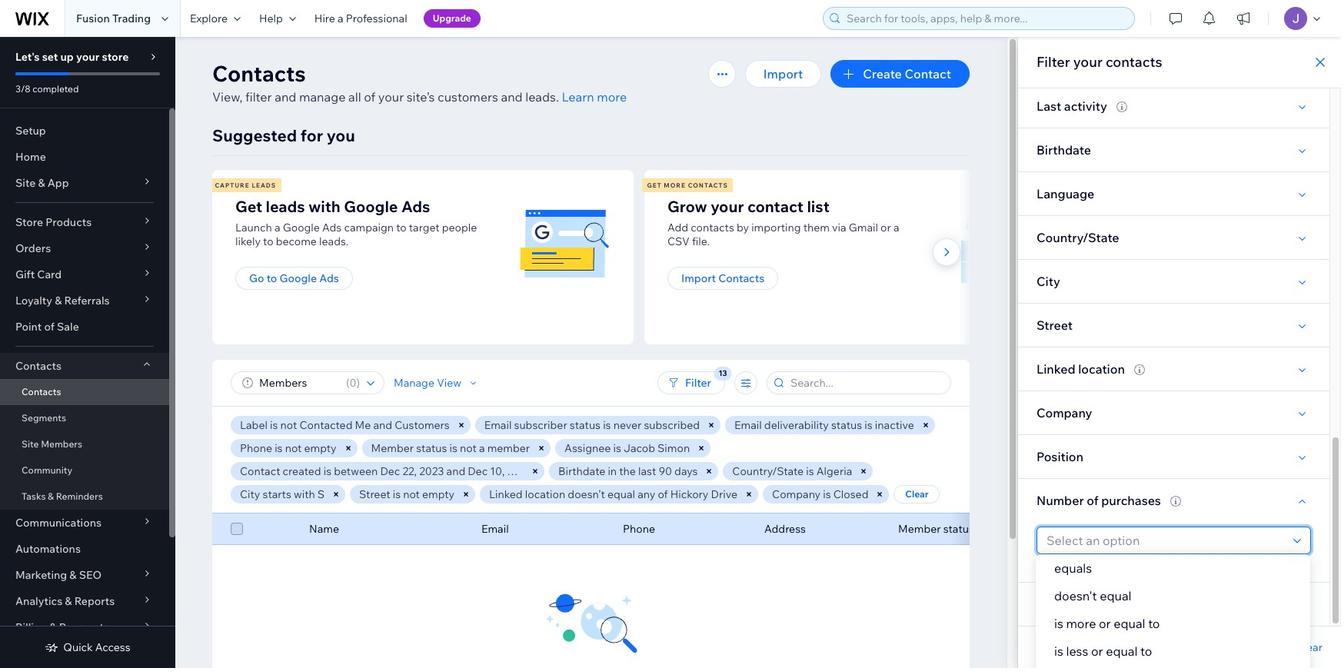 Task type: vqa. For each thing, say whether or not it's contained in the screenshot.
Files
no



Task type: locate. For each thing, give the bounding box(es) containing it.
with
[[309, 197, 341, 216], [294, 488, 315, 501]]

2 vertical spatial or
[[1091, 644, 1103, 659]]

with left s
[[294, 488, 315, 501]]

google down 'become'
[[280, 271, 317, 285]]

1 horizontal spatial more
[[1066, 616, 1096, 631]]

assignee is jacob simon
[[565, 441, 690, 455]]

google
[[344, 197, 398, 216], [283, 221, 320, 235], [280, 271, 317, 285]]

1 vertical spatial location
[[525, 488, 565, 501]]

hire a professional
[[314, 12, 407, 25]]

with inside "get leads with google ads launch a google ads campaign to target people likely to become leads."
[[309, 197, 341, 216]]

0 vertical spatial import
[[764, 66, 803, 82]]

& inside 'link'
[[48, 491, 54, 502]]

birthdate up language
[[1037, 142, 1091, 158]]

your left site's
[[378, 89, 404, 105]]

segments
[[22, 412, 66, 424]]

member status
[[898, 522, 974, 536]]

more inside contacts view, filter and manage all of your site's customers and leads. learn more
[[597, 89, 627, 105]]

me
[[355, 418, 371, 432]]

location for linked location doesn't equal any of hickory drive
[[525, 488, 565, 501]]

0 vertical spatial empty
[[304, 441, 337, 455]]

contacts up the activity
[[1106, 53, 1162, 71]]

0 vertical spatial contact
[[905, 66, 951, 82]]

2023 right 22,
[[419, 465, 444, 478]]

phone is not empty
[[240, 441, 337, 455]]

list
[[210, 170, 1072, 345]]

more
[[597, 89, 627, 105], [1066, 616, 1096, 631]]

&
[[38, 176, 45, 190], [55, 294, 62, 308], [48, 491, 54, 502], [69, 568, 77, 582], [65, 595, 72, 608], [49, 621, 57, 634]]

country/state for country/state
[[1037, 230, 1119, 245]]

1 horizontal spatial location
[[1078, 361, 1125, 377]]

0 vertical spatial or
[[881, 221, 891, 235]]

list box
[[1036, 555, 1311, 668]]

company down country/state is algeria
[[772, 488, 821, 501]]

not for label is not contacted me and customers
[[280, 418, 297, 432]]

filter for filter your contacts
[[1037, 53, 1070, 71]]

0 vertical spatial site
[[15, 176, 36, 190]]

10,
[[490, 465, 505, 478]]

0 vertical spatial filter
[[1037, 53, 1070, 71]]

0 vertical spatial country/state
[[1037, 230, 1119, 245]]

a right hire
[[338, 12, 344, 25]]

1 horizontal spatial country/state
[[1037, 230, 1119, 245]]

customers
[[395, 418, 450, 432]]

store
[[102, 50, 129, 64]]

1 vertical spatial more
[[1066, 616, 1096, 631]]

0 horizontal spatial clear
[[905, 488, 929, 500]]

0
[[350, 376, 356, 390]]

or inside grow your contact list add contacts by importing them via gmail or a csv file.
[[881, 221, 891, 235]]

2 vertical spatial google
[[280, 271, 317, 285]]

1 horizontal spatial company
[[1037, 405, 1092, 421]]

contacts left by
[[691, 221, 734, 235]]

empty down contacted
[[304, 441, 337, 455]]

& right the "tasks" at the left
[[48, 491, 54, 502]]

create contact button
[[831, 60, 970, 88]]

more down amount
[[1066, 616, 1096, 631]]

contacts down by
[[718, 271, 765, 285]]

member for member status is not a member
[[371, 441, 414, 455]]

1 horizontal spatial birthdate
[[1037, 142, 1091, 158]]

of left sale
[[44, 320, 55, 334]]

your right up
[[76, 50, 99, 64]]

birthdate up doesn't
[[558, 465, 605, 478]]

sidebar element
[[0, 37, 175, 668]]

point of sale link
[[0, 314, 169, 340]]

launch
[[235, 221, 272, 235]]

1 vertical spatial leads.
[[319, 235, 349, 248]]

& left reports
[[65, 595, 72, 608]]

site for site members
[[22, 438, 39, 450]]

dec left 22,
[[380, 465, 400, 478]]

a
[[338, 12, 344, 25], [275, 221, 280, 235], [894, 221, 899, 235], [479, 441, 485, 455]]

your inside sidebar element
[[76, 50, 99, 64]]

1 horizontal spatial empty
[[422, 488, 455, 501]]

clear inside button
[[905, 488, 929, 500]]

0 horizontal spatial linked
[[489, 488, 523, 501]]

not for phone is not empty
[[285, 441, 302, 455]]

is left algeria
[[806, 465, 814, 478]]

2 dec from the left
[[468, 465, 488, 478]]

0 vertical spatial leads.
[[525, 89, 559, 105]]

0 horizontal spatial empty
[[304, 441, 337, 455]]

site down segments
[[22, 438, 39, 450]]

Select an option field
[[1042, 528, 1289, 554]]

phone for phone is not empty
[[240, 441, 272, 455]]

less
[[1066, 644, 1089, 659]]

not up created
[[285, 441, 302, 455]]

go to google ads button
[[235, 267, 353, 290]]

a right gmail
[[894, 221, 899, 235]]

None checkbox
[[231, 520, 243, 538]]

explore
[[190, 12, 228, 25]]

filter inside button
[[685, 376, 711, 390]]

is down customers on the bottom of page
[[450, 441, 458, 455]]

ads down "get leads with google ads launch a google ads campaign to target people likely to become leads."
[[319, 271, 339, 285]]

applied
[[1084, 641, 1123, 654]]

0 horizontal spatial dec
[[380, 465, 400, 478]]

more inside list box
[[1066, 616, 1096, 631]]

1 vertical spatial ads
[[322, 221, 342, 235]]

country/state down language
[[1037, 230, 1119, 245]]

simon
[[658, 441, 690, 455]]

doesn't
[[568, 488, 605, 501]]

1 horizontal spatial linked
[[1037, 361, 1076, 377]]

your up the activity
[[1073, 53, 1103, 71]]

& for billing
[[49, 621, 57, 634]]

1 vertical spatial city
[[240, 488, 260, 501]]

1 vertical spatial empty
[[422, 488, 455, 501]]

0 vertical spatial company
[[1037, 405, 1092, 421]]

contacts inside popup button
[[15, 359, 62, 373]]

site members
[[22, 438, 82, 450]]

capture leads
[[215, 182, 276, 189]]

0 vertical spatial phone
[[240, 441, 272, 455]]

empty down member status is not a member
[[422, 488, 455, 501]]

leads. right 'become'
[[319, 235, 349, 248]]

not for street is not empty
[[403, 488, 420, 501]]

clear for topmost clear button
[[905, 488, 929, 500]]

status
[[570, 418, 601, 432], [831, 418, 862, 432], [416, 441, 447, 455], [943, 522, 974, 536]]

2 2023 from the left
[[507, 465, 532, 478]]

manage view button
[[394, 376, 480, 390]]

your
[[76, 50, 99, 64], [1073, 53, 1103, 71], [378, 89, 404, 105], [711, 197, 744, 216]]

0 horizontal spatial contacts
[[691, 221, 734, 235]]

site inside popup button
[[15, 176, 36, 190]]

city starts with s
[[240, 488, 325, 501]]

location for linked location
[[1078, 361, 1125, 377]]

1 horizontal spatial clear button
[[1296, 641, 1323, 654]]

0 vertical spatial street
[[1037, 318, 1073, 333]]

street down "contact created is between dec 22, 2023 and dec 10, 2023"
[[359, 488, 390, 501]]

1 horizontal spatial street
[[1037, 318, 1073, 333]]

to right the go
[[267, 271, 277, 285]]

with right leads
[[309, 197, 341, 216]]

birthdate for birthdate
[[1037, 142, 1091, 158]]

0 vertical spatial with
[[309, 197, 341, 216]]

not down 22,
[[403, 488, 420, 501]]

22,
[[403, 465, 417, 478]]

0 horizontal spatial clear button
[[894, 485, 940, 504]]

csv
[[668, 235, 690, 248]]

0 vertical spatial ads
[[401, 197, 430, 216]]

starts
[[263, 488, 291, 501]]

& right "billing"
[[49, 621, 57, 634]]

not up phone is not empty
[[280, 418, 297, 432]]

company for company is closed
[[772, 488, 821, 501]]

1 vertical spatial company
[[772, 488, 821, 501]]

1 vertical spatial import
[[681, 271, 716, 285]]

1 vertical spatial member
[[898, 522, 941, 536]]

1 vertical spatial or
[[1099, 616, 1111, 631]]

0 horizontal spatial birthdate
[[558, 465, 605, 478]]

and right filter
[[275, 89, 296, 105]]

1 horizontal spatial member
[[898, 522, 941, 536]]

contacts down point of sale
[[15, 359, 62, 373]]

phone down any
[[623, 522, 655, 536]]

billing
[[15, 621, 47, 634]]

0 vertical spatial member
[[371, 441, 414, 455]]

or right gmail
[[881, 221, 891, 235]]

contact right create
[[905, 66, 951, 82]]

import inside button
[[764, 66, 803, 82]]

doesn't
[[1054, 588, 1097, 604]]

1 vertical spatial contact
[[240, 465, 280, 478]]

and
[[275, 89, 296, 105], [501, 89, 523, 105], [373, 418, 392, 432], [447, 465, 465, 478]]

or
[[881, 221, 891, 235], [1099, 616, 1111, 631], [1091, 644, 1103, 659]]

google up campaign
[[344, 197, 398, 216]]

hire
[[314, 12, 335, 25]]

birthdate for birthdate in the last 90 days
[[558, 465, 605, 478]]

0 vertical spatial clear button
[[894, 485, 940, 504]]

email for email subscriber status is never subscribed
[[484, 418, 512, 432]]

1 vertical spatial with
[[294, 488, 315, 501]]

1 vertical spatial site
[[22, 438, 39, 450]]

1 horizontal spatial contacts
[[1106, 53, 1162, 71]]

address
[[764, 522, 806, 536]]

1 horizontal spatial import
[[764, 66, 803, 82]]

1 vertical spatial phone
[[623, 522, 655, 536]]

to
[[396, 221, 407, 235], [263, 235, 273, 248], [267, 271, 277, 285], [1148, 616, 1160, 631], [1141, 644, 1152, 659]]

file.
[[692, 235, 710, 248]]

1 vertical spatial contacts
[[691, 221, 734, 235]]

3/8
[[15, 83, 30, 95]]

& right loyalty
[[55, 294, 62, 308]]

analytics & reports button
[[0, 588, 169, 615]]

is right label
[[270, 418, 278, 432]]

0 vertical spatial city
[[1037, 274, 1060, 289]]

site down home
[[15, 176, 36, 190]]

clear for bottommost clear button
[[1296, 641, 1323, 654]]

equal up is more or equal to
[[1100, 588, 1132, 604]]

company is closed
[[772, 488, 869, 501]]

0 horizontal spatial more
[[597, 89, 627, 105]]

0 vertical spatial linked
[[1037, 361, 1076, 377]]

0 vertical spatial google
[[344, 197, 398, 216]]

ads
[[401, 197, 430, 216], [322, 221, 342, 235], [319, 271, 339, 285]]

0 vertical spatial location
[[1078, 361, 1125, 377]]

hire a professional link
[[305, 0, 417, 37]]

to right applied
[[1141, 644, 1152, 659]]

clear button
[[894, 485, 940, 504], [1296, 641, 1323, 654]]

0 horizontal spatial city
[[240, 488, 260, 501]]

leads. inside contacts view, filter and manage all of your site's customers and leads. learn more
[[525, 89, 559, 105]]

activity
[[1064, 98, 1107, 114]]

to down spent at the right
[[1148, 616, 1160, 631]]

country/state up drive
[[732, 465, 804, 478]]

1 vertical spatial google
[[283, 221, 320, 235]]

segments link
[[0, 405, 169, 431]]

help
[[259, 12, 283, 25]]

0 horizontal spatial country/state
[[732, 465, 804, 478]]

1 vertical spatial country/state
[[732, 465, 804, 478]]

spent
[[1115, 597, 1148, 612]]

trading
[[112, 12, 151, 25]]

community link
[[0, 458, 169, 484]]

filter up last
[[1037, 53, 1070, 71]]

2023 right '10,'
[[507, 465, 532, 478]]

a inside "get leads with google ads launch a google ads campaign to target people likely to become leads."
[[275, 221, 280, 235]]

ads left campaign
[[322, 221, 342, 235]]

contacts up segments
[[22, 386, 61, 398]]

1 horizontal spatial leads.
[[525, 89, 559, 105]]

or down "total amount spent" in the right of the page
[[1099, 616, 1111, 631]]

them
[[803, 221, 830, 235]]

street for street is not empty
[[359, 488, 390, 501]]

1 horizontal spatial contact
[[905, 66, 951, 82]]

contacts inside grow your contact list add contacts by importing them via gmail or a csv file.
[[691, 221, 734, 235]]

& inside dropdown button
[[49, 621, 57, 634]]

0 horizontal spatial contact
[[240, 465, 280, 478]]

0 vertical spatial birthdate
[[1037, 142, 1091, 158]]

email left deliverability
[[735, 418, 762, 432]]

access
[[95, 641, 130, 654]]

1 vertical spatial street
[[359, 488, 390, 501]]

orders button
[[0, 235, 169, 261]]

a down leads
[[275, 221, 280, 235]]

0 horizontal spatial leads.
[[319, 235, 349, 248]]

list box containing equals
[[1036, 555, 1311, 668]]

google down leads
[[283, 221, 320, 235]]

of right all
[[364, 89, 375, 105]]

0 horizontal spatial import
[[681, 271, 716, 285]]

your up by
[[711, 197, 744, 216]]

filter up subscribed
[[685, 376, 711, 390]]

(
[[346, 376, 350, 390]]

0 vertical spatial contacts
[[1106, 53, 1162, 71]]

0 horizontal spatial company
[[772, 488, 821, 501]]

linked
[[1037, 361, 1076, 377], [489, 488, 523, 501]]

go to google ads
[[249, 271, 339, 285]]

get more contacts
[[647, 182, 728, 189]]

and right me
[[373, 418, 392, 432]]

payments
[[59, 621, 109, 634]]

email for email deliverability status is inactive
[[735, 418, 762, 432]]

equal down spent at the right
[[1114, 616, 1146, 631]]

automations link
[[0, 536, 169, 562]]

Search... field
[[786, 372, 946, 394]]

manage
[[299, 89, 346, 105]]

0 horizontal spatial filter
[[685, 376, 711, 390]]

create contact
[[863, 66, 951, 82]]

equal down is more or equal to
[[1106, 644, 1138, 659]]

more right learn
[[597, 89, 627, 105]]

equal down the
[[607, 488, 635, 501]]

0 horizontal spatial street
[[359, 488, 390, 501]]

0 horizontal spatial phone
[[240, 441, 272, 455]]

quick access button
[[45, 641, 130, 654]]

0 vertical spatial clear
[[905, 488, 929, 500]]

via
[[832, 221, 847, 235]]

position
[[1037, 449, 1084, 465]]

street up linked location
[[1037, 318, 1073, 333]]

1 horizontal spatial filter
[[1037, 53, 1070, 71]]

& left app
[[38, 176, 45, 190]]

1 horizontal spatial dec
[[468, 465, 488, 478]]

company for company
[[1037, 405, 1092, 421]]

contacts link
[[0, 379, 169, 405]]

with for s
[[294, 488, 315, 501]]

1 vertical spatial birthdate
[[558, 465, 605, 478]]

with for google
[[309, 197, 341, 216]]

quick
[[63, 641, 93, 654]]

contacts
[[1106, 53, 1162, 71], [691, 221, 734, 235]]

company up the position
[[1037, 405, 1092, 421]]

1 vertical spatial filter
[[685, 376, 711, 390]]

contact up "starts"
[[240, 465, 280, 478]]

dec left '10,'
[[468, 465, 488, 478]]

or right less
[[1091, 644, 1103, 659]]

& inside dropdown button
[[55, 294, 62, 308]]

marketing
[[15, 568, 67, 582]]

0 horizontal spatial member
[[371, 441, 414, 455]]

leads. inside "get leads with google ads launch a google ads campaign to target people likely to become leads."
[[319, 235, 349, 248]]

reminders
[[56, 491, 103, 502]]

filter for filter
[[685, 376, 711, 390]]

city for city starts with s
[[240, 488, 260, 501]]

& left seo
[[69, 568, 77, 582]]

contact inside button
[[905, 66, 951, 82]]

community
[[22, 465, 72, 476]]

1 horizontal spatial clear
[[1296, 641, 1323, 654]]

your inside grow your contact list add contacts by importing them via gmail or a csv file.
[[711, 197, 744, 216]]

1 vertical spatial linked
[[489, 488, 523, 501]]

0 horizontal spatial location
[[525, 488, 565, 501]]

0 horizontal spatial 2023
[[419, 465, 444, 478]]

1 vertical spatial clear
[[1296, 641, 1323, 654]]

1 horizontal spatial city
[[1037, 274, 1060, 289]]

leads. left learn
[[525, 89, 559, 105]]

1 horizontal spatial 2023
[[507, 465, 532, 478]]

email up member
[[484, 418, 512, 432]]

filter
[[1037, 53, 1070, 71], [685, 376, 711, 390]]

ads up target
[[401, 197, 430, 216]]

contacts up filter
[[212, 60, 306, 87]]

add
[[668, 221, 688, 235]]

1 horizontal spatial phone
[[623, 522, 655, 536]]

site
[[15, 176, 36, 190], [22, 438, 39, 450]]

2 vertical spatial ads
[[319, 271, 339, 285]]

import inside button
[[681, 271, 716, 285]]

phone down label
[[240, 441, 272, 455]]

is up s
[[324, 465, 332, 478]]

0 vertical spatial more
[[597, 89, 627, 105]]



Task type: describe. For each thing, give the bounding box(es) containing it.
purchases
[[1101, 493, 1161, 508]]

point of sale
[[15, 320, 79, 334]]

up
[[60, 50, 74, 64]]

is left jacob
[[613, 441, 621, 455]]

to inside button
[[267, 271, 277, 285]]

all
[[348, 89, 361, 105]]

1 dec from the left
[[380, 465, 400, 478]]

import button
[[745, 60, 822, 88]]

linked for linked location
[[1037, 361, 1076, 377]]

1 2023 from the left
[[419, 465, 444, 478]]

quick access
[[63, 641, 130, 654]]

country/state for country/state is algeria
[[732, 465, 804, 478]]

city for city
[[1037, 274, 1060, 289]]

is left never
[[603, 418, 611, 432]]

in
[[608, 465, 617, 478]]

contact created is between dec 22, 2023 and dec 10, 2023
[[240, 465, 532, 478]]

never
[[613, 418, 642, 432]]

loyalty & referrals
[[15, 294, 110, 308]]

list containing get leads with google ads
[[210, 170, 1072, 345]]

is left closed
[[823, 488, 831, 501]]

is right 13
[[1054, 644, 1064, 659]]

of inside sidebar element
[[44, 320, 55, 334]]

drive
[[711, 488, 738, 501]]

country/state is algeria
[[732, 465, 852, 478]]

closed
[[834, 488, 869, 501]]

Unsaved view field
[[255, 372, 341, 394]]

1 vertical spatial clear button
[[1296, 641, 1323, 654]]

and right 'customers'
[[501, 89, 523, 105]]

tasks
[[22, 491, 46, 502]]

store products
[[15, 215, 92, 229]]

gift card button
[[0, 261, 169, 288]]

is up "starts"
[[275, 441, 283, 455]]

view
[[437, 376, 462, 390]]

a inside hire a professional link
[[338, 12, 344, 25]]

site for site & app
[[15, 176, 36, 190]]

to right likely
[[263, 235, 273, 248]]

equal for location
[[607, 488, 635, 501]]

member for member status
[[898, 522, 941, 536]]

hickory
[[670, 488, 709, 501]]

of right any
[[658, 488, 668, 501]]

members
[[41, 438, 82, 450]]

created
[[283, 465, 321, 478]]

billing & payments
[[15, 621, 109, 634]]

doesn't equal
[[1054, 588, 1132, 604]]

)
[[356, 376, 360, 390]]

90
[[659, 465, 672, 478]]

deliverability
[[764, 418, 829, 432]]

of inside contacts view, filter and manage all of your site's customers and leads. learn more
[[364, 89, 375, 105]]

any
[[638, 488, 655, 501]]

grow
[[668, 197, 707, 216]]

communications
[[15, 516, 102, 530]]

suggested for you
[[212, 125, 355, 145]]

get
[[235, 197, 262, 216]]

home
[[15, 150, 46, 164]]

for
[[301, 125, 323, 145]]

manage
[[394, 376, 435, 390]]

total
[[1037, 597, 1065, 612]]

store products button
[[0, 209, 169, 235]]

name
[[309, 522, 339, 536]]

& for tasks
[[48, 491, 54, 502]]

linked for linked location doesn't equal any of hickory drive
[[489, 488, 523, 501]]

set
[[42, 50, 58, 64]]

the
[[619, 465, 636, 478]]

let's set up your store
[[15, 50, 129, 64]]

to left target
[[396, 221, 407, 235]]

last
[[638, 465, 656, 478]]

member
[[487, 441, 530, 455]]

campaign
[[344, 221, 394, 235]]

you
[[327, 125, 355, 145]]

capture
[[215, 182, 250, 189]]

let's
[[15, 50, 40, 64]]

grow your contact list add contacts by importing them via gmail or a csv file.
[[668, 197, 899, 248]]

number of purchases
[[1037, 493, 1161, 508]]

or for is less or equal to
[[1091, 644, 1103, 659]]

is down "total"
[[1054, 616, 1064, 631]]

contacts inside button
[[718, 271, 765, 285]]

completed
[[32, 83, 79, 95]]

not left member
[[460, 441, 477, 455]]

phone for phone
[[623, 522, 655, 536]]

marketing & seo button
[[0, 562, 169, 588]]

a left member
[[479, 441, 485, 455]]

a inside grow your contact list add contacts by importing them via gmail or a csv file.
[[894, 221, 899, 235]]

site & app button
[[0, 170, 169, 196]]

equal for less
[[1106, 644, 1138, 659]]

contacts view, filter and manage all of your site's customers and leads. learn more
[[212, 60, 627, 105]]

point
[[15, 320, 42, 334]]

contacts button
[[0, 353, 169, 379]]

get
[[647, 182, 662, 189]]

import for import
[[764, 66, 803, 82]]

email down '10,'
[[481, 522, 509, 536]]

13 filters applied
[[1037, 641, 1123, 654]]

subscribed
[[644, 418, 700, 432]]

is left inactive
[[865, 418, 873, 432]]

equal for more
[[1114, 616, 1146, 631]]

is down "contact created is between dec 22, 2023 and dec 10, 2023"
[[393, 488, 401, 501]]

create
[[863, 66, 902, 82]]

subscriber
[[514, 418, 567, 432]]

Search for tools, apps, help & more... field
[[842, 8, 1130, 29]]

loyalty
[[15, 294, 52, 308]]

& for analytics
[[65, 595, 72, 608]]

setup link
[[0, 118, 169, 144]]

your inside contacts view, filter and manage all of your site's customers and leads. learn more
[[378, 89, 404, 105]]

or for is more or equal to
[[1099, 616, 1111, 631]]

learn more button
[[562, 88, 627, 106]]

& for marketing
[[69, 568, 77, 582]]

street is not empty
[[359, 488, 455, 501]]

empty for phone is not empty
[[304, 441, 337, 455]]

tasks & reminders
[[22, 491, 103, 502]]

of right number
[[1087, 493, 1099, 508]]

total amount spent
[[1037, 597, 1148, 612]]

inactive
[[875, 418, 914, 432]]

13
[[1037, 641, 1049, 654]]

ads inside go to google ads button
[[319, 271, 339, 285]]

& for loyalty
[[55, 294, 62, 308]]

contacts inside contacts view, filter and manage all of your site's customers and leads. learn more
[[212, 60, 306, 87]]

marketing & seo
[[15, 568, 102, 582]]

email deliverability status is inactive
[[735, 418, 914, 432]]

& for site
[[38, 176, 45, 190]]

fusion
[[76, 12, 110, 25]]

empty for street is not empty
[[422, 488, 455, 501]]

communications button
[[0, 510, 169, 536]]

analytics & reports
[[15, 595, 115, 608]]

street for street
[[1037, 318, 1073, 333]]

and down member status is not a member
[[447, 465, 465, 478]]

billing & payments button
[[0, 615, 169, 641]]

language
[[1037, 186, 1095, 202]]

member status is not a member
[[371, 441, 530, 455]]

go
[[249, 271, 264, 285]]

import for import contacts
[[681, 271, 716, 285]]

google inside button
[[280, 271, 317, 285]]

email subscriber status is never subscribed
[[484, 418, 700, 432]]

referrals
[[64, 294, 110, 308]]

orders
[[15, 241, 51, 255]]

linked location doesn't equal any of hickory drive
[[489, 488, 738, 501]]



